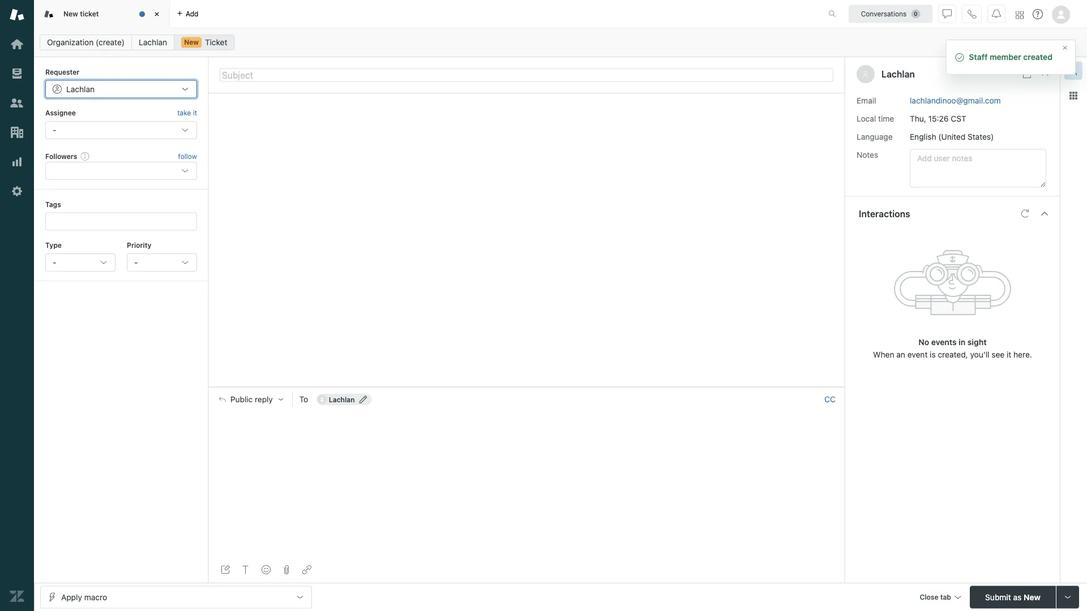 Task type: vqa. For each thing, say whether or not it's contained in the screenshot.
MIN for Agent productivity
no



Task type: describe. For each thing, give the bounding box(es) containing it.
it inside take it 'button'
[[193, 109, 197, 117]]

macro
[[84, 593, 107, 602]]

new for new
[[184, 38, 199, 46]]

local time
[[857, 114, 895, 123]]

is
[[930, 350, 936, 359]]

to
[[300, 395, 308, 404]]

2 vertical spatial new
[[1024, 593, 1041, 602]]

assignee element
[[45, 121, 197, 139]]

organization (create)
[[47, 38, 125, 47]]

notes
[[857, 150, 879, 160]]

close image
[[1041, 70, 1050, 79]]

reporting image
[[10, 155, 24, 169]]

tabs tab list
[[34, 0, 817, 28]]

followers
[[45, 152, 77, 160]]

apply macro
[[61, 593, 107, 602]]

public
[[231, 395, 253, 404]]

close
[[920, 594, 939, 602]]

requester
[[45, 68, 80, 76]]

draft mode image
[[221, 566, 230, 575]]

new ticket tab
[[34, 0, 170, 28]]

displays possible ticket submission types image
[[1064, 593, 1073, 602]]

lachlan inside requester element
[[66, 84, 95, 94]]

lachlan up time
[[882, 69, 915, 80]]

edit user image
[[360, 396, 367, 404]]

format text image
[[241, 566, 250, 575]]

follow button
[[178, 151, 197, 161]]

in
[[959, 338, 966, 347]]

tags
[[45, 201, 61, 209]]

requester element
[[45, 80, 197, 98]]

type
[[45, 242, 62, 250]]

close tab
[[920, 594, 952, 602]]

new for new ticket
[[63, 10, 78, 18]]

no
[[919, 338, 930, 347]]

take
[[177, 109, 191, 117]]

states)
[[968, 132, 994, 141]]

zendesk image
[[10, 590, 24, 604]]

views image
[[10, 66, 24, 81]]

lachlan inside secondary element
[[139, 38, 167, 47]]

thu, 15:26 cst
[[910, 114, 967, 123]]

close tab button
[[915, 587, 966, 611]]

get help image
[[1033, 9, 1044, 19]]

ticket
[[80, 10, 99, 18]]

an
[[897, 350, 906, 359]]

created
[[1024, 52, 1053, 62]]

submit as new
[[986, 593, 1041, 602]]

apps image
[[1070, 91, 1079, 100]]

cst
[[951, 114, 967, 123]]

(united
[[939, 132, 966, 141]]

15:26
[[929, 114, 949, 123]]

button displays agent's chat status as invisible. image
[[943, 9, 952, 18]]

assignee
[[45, 109, 76, 117]]

it inside no events in sight when an event is created, you'll see it here.
[[1007, 350, 1012, 359]]

see
[[992, 350, 1005, 359]]

Add user notes text field
[[910, 149, 1047, 188]]

events
[[932, 338, 957, 347]]

english (united states)
[[910, 132, 994, 141]]

email
[[857, 96, 877, 105]]



Task type: locate. For each thing, give the bounding box(es) containing it.
new inside tab
[[63, 10, 78, 18]]

lachlan
[[139, 38, 167, 47], [882, 69, 915, 80], [66, 84, 95, 94], [329, 396, 355, 404]]

1 vertical spatial close image
[[1062, 44, 1069, 51]]

- down assignee
[[53, 125, 56, 135]]

lachlan right (create)
[[139, 38, 167, 47]]

close image inside "new ticket" tab
[[151, 8, 163, 20]]

1 vertical spatial new
[[184, 38, 199, 46]]

- button
[[45, 254, 116, 272], [127, 254, 197, 272]]

submit
[[986, 593, 1012, 602]]

public reply
[[231, 395, 273, 404]]

lachlan link
[[131, 35, 175, 50]]

organizations image
[[10, 125, 24, 140]]

Subject field
[[220, 68, 834, 82]]

2 - button from the left
[[127, 254, 197, 272]]

notifications image
[[993, 9, 1002, 18]]

customers image
[[10, 96, 24, 110]]

staff member created
[[969, 52, 1053, 62]]

1 horizontal spatial close image
[[1062, 44, 1069, 51]]

- down the type at top
[[53, 258, 56, 267]]

sight
[[968, 338, 987, 347]]

english
[[910, 132, 937, 141]]

no events in sight when an event is created, you'll see it here.
[[874, 338, 1033, 359]]

event
[[908, 350, 928, 359]]

new
[[63, 10, 78, 18], [184, 38, 199, 46], [1024, 593, 1041, 602]]

add button
[[170, 0, 205, 28]]

organization (create) button
[[40, 35, 132, 50]]

priority
[[127, 242, 151, 250]]

thu,
[[910, 114, 927, 123]]

organization
[[47, 38, 94, 47]]

reply
[[255, 395, 273, 404]]

close image
[[151, 8, 163, 20], [1062, 44, 1069, 51]]

interactions
[[859, 209, 911, 219]]

you'll
[[971, 350, 990, 359]]

- button for priority
[[127, 254, 197, 272]]

cc
[[825, 395, 836, 404]]

- button down the type at top
[[45, 254, 116, 272]]

add attachment image
[[282, 566, 291, 575]]

conversations button
[[849, 5, 933, 23]]

get started image
[[10, 37, 24, 52]]

followers element
[[45, 162, 197, 180]]

insert emojis image
[[262, 566, 271, 575]]

- down the priority
[[134, 258, 138, 267]]

public reply button
[[209, 388, 292, 412]]

lachlan right lachlandinoo@gmail.com icon
[[329, 396, 355, 404]]

- for type
[[53, 258, 56, 267]]

main element
[[0, 0, 34, 612]]

0 horizontal spatial it
[[193, 109, 197, 117]]

- inside assignee element
[[53, 125, 56, 135]]

as
[[1014, 593, 1022, 602]]

1 vertical spatial it
[[1007, 350, 1012, 359]]

add link (cmd k) image
[[303, 566, 312, 575]]

new left ticket on the top left of page
[[63, 10, 78, 18]]

add
[[186, 10, 199, 18]]

2 horizontal spatial new
[[1024, 593, 1041, 602]]

minimize composer image
[[522, 383, 531, 392]]

1 horizontal spatial it
[[1007, 350, 1012, 359]]

lachlandinoo@gmail.com image
[[318, 395, 327, 404]]

take it
[[177, 109, 197, 117]]

zendesk support image
[[10, 7, 24, 22]]

0 vertical spatial it
[[193, 109, 197, 117]]

take it button
[[177, 107, 197, 119]]

new right as
[[1024, 593, 1041, 602]]

new left the ticket
[[184, 38, 199, 46]]

0 vertical spatial new
[[63, 10, 78, 18]]

- button for type
[[45, 254, 116, 272]]

- for priority
[[134, 258, 138, 267]]

new ticket
[[63, 10, 99, 18]]

info on adding followers image
[[81, 152, 90, 161]]

it right 'see'
[[1007, 350, 1012, 359]]

tab
[[941, 594, 952, 602]]

staff
[[969, 52, 988, 62]]

here.
[[1014, 350, 1033, 359]]

1 - button from the left
[[45, 254, 116, 272]]

conversations
[[861, 10, 907, 18]]

language
[[857, 132, 893, 141]]

cc button
[[825, 395, 836, 405]]

created,
[[938, 350, 969, 359]]

local
[[857, 114, 877, 123]]

zendesk products image
[[1016, 11, 1024, 19]]

0 horizontal spatial close image
[[151, 8, 163, 20]]

-
[[53, 125, 56, 135], [53, 258, 56, 267], [134, 258, 138, 267]]

when
[[874, 350, 895, 359]]

view more details image
[[1023, 70, 1032, 79]]

1 horizontal spatial new
[[184, 38, 199, 46]]

apply
[[61, 593, 82, 602]]

follow
[[178, 152, 197, 160]]

1 horizontal spatial - button
[[127, 254, 197, 272]]

new inside secondary element
[[184, 38, 199, 46]]

it right take
[[193, 109, 197, 117]]

secondary element
[[34, 31, 1088, 54]]

user image
[[863, 71, 870, 78], [864, 71, 869, 77]]

(create)
[[96, 38, 125, 47]]

lachlandinoo@gmail.com
[[910, 96, 1001, 105]]

it
[[193, 109, 197, 117], [1007, 350, 1012, 359]]

0 horizontal spatial new
[[63, 10, 78, 18]]

member
[[990, 52, 1022, 62]]

0 vertical spatial close image
[[151, 8, 163, 20]]

time
[[879, 114, 895, 123]]

ticket
[[205, 38, 227, 47]]

customer context image
[[1070, 66, 1079, 75]]

staff member created status
[[946, 40, 1076, 75]]

admin image
[[10, 184, 24, 199]]

- button down the priority
[[127, 254, 197, 272]]

lachlan down requester
[[66, 84, 95, 94]]

close image inside 'staff member created' status
[[1062, 44, 1069, 51]]

0 horizontal spatial - button
[[45, 254, 116, 272]]



